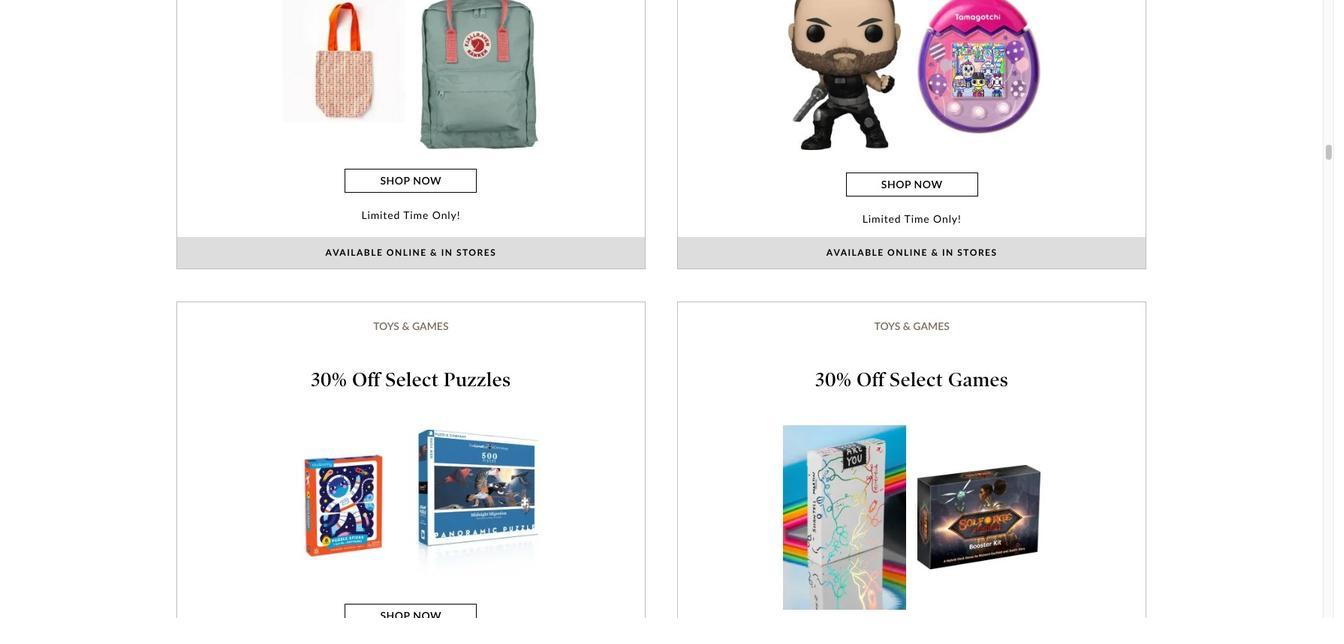 Task type: locate. For each thing, give the bounding box(es) containing it.
1 available online & in stores from the left
[[325, 247, 496, 259]]

games up 30% off select games
[[913, 319, 950, 332]]

2 available from the left
[[826, 247, 884, 259]]

30% for 30% off select puzzles
[[311, 369, 347, 392]]

1 horizontal spatial shop now link
[[846, 173, 978, 197]]

0 horizontal spatial stores
[[456, 247, 496, 259]]

2 30% from the left
[[815, 369, 852, 392]]

games
[[412, 319, 449, 332], [913, 319, 950, 332]]

toys for games
[[874, 319, 900, 332]]

2 toys from the left
[[874, 319, 900, 332]]

available for the right shop now link
[[826, 247, 884, 259]]

shop now link
[[345, 169, 477, 193], [846, 173, 978, 197]]

toys & games up 30% off select games
[[874, 319, 950, 332]]

toys & games
[[373, 319, 449, 332], [874, 319, 950, 332]]

1 horizontal spatial available online & in stores
[[826, 247, 997, 259]]

toys up 30% off select puzzles at bottom left
[[373, 319, 399, 332]]

30% off select puzzles
[[311, 369, 511, 392]]

available online & in stores
[[325, 247, 496, 259], [826, 247, 997, 259]]

1 horizontal spatial online
[[887, 247, 928, 259]]

0 horizontal spatial off
[[352, 369, 380, 392]]

&
[[430, 247, 438, 259], [931, 247, 939, 259], [402, 319, 410, 332], [903, 319, 911, 332]]

1 horizontal spatial toys & games
[[874, 319, 950, 332]]

off for 30% off select puzzles
[[352, 369, 380, 392]]

1 horizontal spatial only!
[[933, 212, 961, 225]]

0 horizontal spatial now
[[413, 174, 442, 187]]

product image image
[[282, 0, 405, 122], [417, 0, 540, 151], [783, 0, 906, 155], [918, 0, 1041, 134], [783, 425, 906, 610], [417, 430, 540, 581], [282, 444, 405, 567], [918, 466, 1041, 570]]

1 available from the left
[[325, 247, 383, 259]]

0 horizontal spatial available
[[325, 247, 383, 259]]

1 horizontal spatial games
[[913, 319, 950, 332]]

2 stores from the left
[[957, 247, 997, 259]]

2 off from the left
[[857, 369, 885, 392]]

shop now
[[380, 174, 442, 187], [881, 178, 943, 191]]

1 games from the left
[[412, 319, 449, 332]]

time
[[403, 209, 429, 221], [904, 212, 930, 225]]

limited
[[361, 209, 400, 221], [862, 212, 901, 225]]

toys & games up 30% off select puzzles at bottom left
[[373, 319, 449, 332]]

off
[[352, 369, 380, 392], [857, 369, 885, 392]]

1 in from the left
[[441, 247, 453, 259]]

1 horizontal spatial limited time only!
[[862, 212, 961, 225]]

30%
[[311, 369, 347, 392], [815, 369, 852, 392]]

1 online from the left
[[386, 247, 427, 259]]

0 horizontal spatial games
[[412, 319, 449, 332]]

select
[[385, 369, 439, 392], [890, 369, 943, 392]]

select left the puzzles
[[385, 369, 439, 392]]

0 horizontal spatial toys
[[373, 319, 399, 332]]

puzzles
[[444, 369, 511, 392]]

30% for 30% off select games
[[815, 369, 852, 392]]

1 toys & games from the left
[[373, 319, 449, 332]]

1 horizontal spatial now
[[914, 178, 943, 191]]

0 horizontal spatial select
[[385, 369, 439, 392]]

2 select from the left
[[890, 369, 943, 392]]

1 stores from the left
[[456, 247, 496, 259]]

30% off select games
[[815, 369, 1008, 392]]

0 horizontal spatial toys & games
[[373, 319, 449, 332]]

0 horizontal spatial in
[[441, 247, 453, 259]]

0 horizontal spatial 30%
[[311, 369, 347, 392]]

online
[[386, 247, 427, 259], [887, 247, 928, 259]]

now
[[413, 174, 442, 187], [914, 178, 943, 191]]

shop
[[380, 174, 410, 187], [881, 178, 911, 191]]

stores
[[456, 247, 496, 259], [957, 247, 997, 259]]

limited time only!
[[361, 209, 460, 221], [862, 212, 961, 225]]

1 off from the left
[[352, 369, 380, 392]]

1 horizontal spatial shop
[[881, 178, 911, 191]]

games up 30% off select puzzles at bottom left
[[412, 319, 449, 332]]

available
[[325, 247, 383, 259], [826, 247, 884, 259]]

1 horizontal spatial off
[[857, 369, 885, 392]]

toys up 30% off select games
[[874, 319, 900, 332]]

select for games
[[890, 369, 943, 392]]

1 horizontal spatial stores
[[957, 247, 997, 259]]

select left games
[[890, 369, 943, 392]]

1 horizontal spatial 30%
[[815, 369, 852, 392]]

0 horizontal spatial online
[[386, 247, 427, 259]]

0 horizontal spatial available online & in stores
[[325, 247, 496, 259]]

toys & games for puzzles
[[373, 319, 449, 332]]

0 horizontal spatial only!
[[432, 209, 460, 221]]

1 horizontal spatial toys
[[874, 319, 900, 332]]

2 available online & in stores from the left
[[826, 247, 997, 259]]

1 horizontal spatial select
[[890, 369, 943, 392]]

2 games from the left
[[913, 319, 950, 332]]

1 horizontal spatial in
[[942, 247, 954, 259]]

in
[[441, 247, 453, 259], [942, 247, 954, 259]]

1 30% from the left
[[311, 369, 347, 392]]

1 select from the left
[[385, 369, 439, 392]]

2 toys & games from the left
[[874, 319, 950, 332]]

1 toys from the left
[[373, 319, 399, 332]]

only!
[[432, 209, 460, 221], [933, 212, 961, 225]]

1 horizontal spatial available
[[826, 247, 884, 259]]

toys
[[373, 319, 399, 332], [874, 319, 900, 332]]

toys & games for games
[[874, 319, 950, 332]]



Task type: describe. For each thing, give the bounding box(es) containing it.
only! for the right shop now link
[[933, 212, 961, 225]]

games
[[948, 369, 1008, 392]]

1 horizontal spatial limited
[[862, 212, 901, 225]]

2 in from the left
[[942, 247, 954, 259]]

0 horizontal spatial shop now
[[380, 174, 442, 187]]

0 horizontal spatial limited
[[361, 209, 400, 221]]

available for shop now link to the left
[[325, 247, 383, 259]]

1 horizontal spatial shop now
[[881, 178, 943, 191]]

games for games
[[913, 319, 950, 332]]

select for puzzles
[[385, 369, 439, 392]]

games for puzzles
[[412, 319, 449, 332]]

now for shop now link to the left
[[413, 174, 442, 187]]

0 horizontal spatial time
[[403, 209, 429, 221]]

2 online from the left
[[887, 247, 928, 259]]

0 horizontal spatial limited time only!
[[361, 209, 460, 221]]

0 horizontal spatial shop now link
[[345, 169, 477, 193]]

only! for shop now link to the left
[[432, 209, 460, 221]]

toys for puzzles
[[373, 319, 399, 332]]

0 horizontal spatial shop
[[380, 174, 410, 187]]

off for 30% off select games
[[857, 369, 885, 392]]

1 horizontal spatial time
[[904, 212, 930, 225]]

now for the right shop now link
[[914, 178, 943, 191]]



Task type: vqa. For each thing, say whether or not it's contained in the screenshot.
rightmost TOYS
yes



